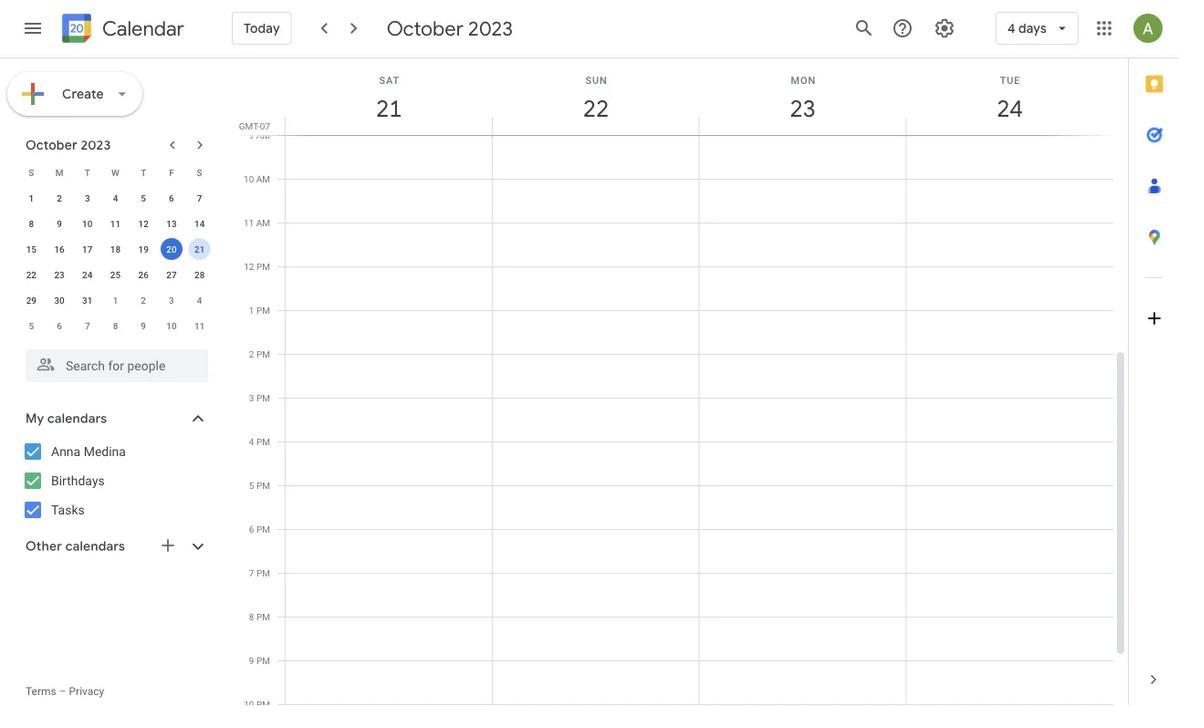 Task type: vqa. For each thing, say whether or not it's contained in the screenshot.


Task type: describe. For each thing, give the bounding box(es) containing it.
gmt-
[[239, 121, 260, 132]]

9 am
[[249, 130, 270, 141]]

today button
[[232, 6, 292, 50]]

2 for november 2 element
[[141, 295, 146, 306]]

23 inside row group
[[54, 269, 65, 280]]

anna medina
[[51, 444, 126, 459]]

november 8 element
[[105, 315, 126, 337]]

birthdays
[[51, 474, 105, 489]]

1 s from the left
[[29, 167, 34, 178]]

pm for 5 pm
[[257, 480, 270, 491]]

4 for 4 pm
[[249, 437, 254, 447]]

4 pm
[[249, 437, 270, 447]]

17
[[82, 244, 93, 255]]

terms – privacy
[[26, 686, 104, 699]]

sat
[[380, 74, 400, 86]]

1 horizontal spatial october 2023
[[387, 16, 513, 41]]

mon 23
[[789, 74, 816, 124]]

5 for 5 pm
[[249, 480, 254, 491]]

10 for november 10 'element'
[[166, 321, 177, 332]]

24 inside 24 column header
[[996, 94, 1023, 124]]

8 for november 8 "element"
[[113, 321, 118, 332]]

row containing 22
[[17, 262, 214, 288]]

31
[[82, 295, 93, 306]]

10 for 10 element
[[82, 218, 93, 229]]

gmt-07
[[239, 121, 270, 132]]

20 cell
[[158, 237, 186, 262]]

24 element
[[77, 264, 98, 286]]

my calendars
[[26, 411, 107, 427]]

10 for 10 am
[[244, 174, 254, 184]]

calendars for other calendars
[[65, 539, 125, 555]]

november 9 element
[[133, 315, 155, 337]]

30 element
[[48, 290, 70, 311]]

am for 10 am
[[256, 174, 270, 184]]

7 pm
[[249, 568, 270, 579]]

days
[[1019, 20, 1048, 37]]

1 t from the left
[[85, 167, 90, 178]]

13
[[166, 218, 177, 229]]

22 column header
[[492, 58, 700, 135]]

11 for november 11 "element"
[[194, 321, 205, 332]]

grid containing 21
[[234, 58, 1129, 707]]

2 t from the left
[[141, 167, 146, 178]]

13 element
[[161, 213, 183, 235]]

november 1 element
[[105, 290, 126, 311]]

sun 22
[[582, 74, 608, 124]]

22 inside october 2023 grid
[[26, 269, 37, 280]]

22 inside column header
[[582, 94, 608, 124]]

pm for 7 pm
[[257, 568, 270, 579]]

23 link
[[783, 88, 825, 130]]

11 element
[[105, 213, 126, 235]]

9 up 16 element
[[57, 218, 62, 229]]

18
[[110, 244, 121, 255]]

other
[[26, 539, 62, 555]]

10 am
[[244, 174, 270, 184]]

16 element
[[48, 238, 70, 260]]

21 column header
[[285, 58, 493, 135]]

15
[[26, 244, 37, 255]]

f
[[169, 167, 174, 178]]

21 link
[[368, 88, 410, 130]]

my calendars list
[[4, 437, 226, 525]]

pm for 9 pm
[[257, 656, 270, 667]]

am for 9 am
[[256, 130, 270, 141]]

9 pm
[[249, 656, 270, 667]]

1 vertical spatial october
[[26, 137, 78, 153]]

0 vertical spatial 7
[[197, 193, 202, 204]]

4 days
[[1008, 20, 1048, 37]]

row containing 5
[[17, 313, 214, 339]]

3 for 3 pm
[[249, 393, 254, 404]]

calendar
[[102, 16, 184, 42]]

16
[[54, 244, 65, 255]]

6 for 6 pm
[[249, 524, 254, 535]]

21 inside column header
[[375, 94, 401, 124]]

my calendars button
[[4, 405, 226, 434]]

31 element
[[77, 290, 98, 311]]

1 horizontal spatial october
[[387, 16, 464, 41]]

1 pm
[[249, 305, 270, 316]]

other calendars button
[[4, 532, 226, 562]]

24 column header
[[906, 58, 1114, 135]]

4 for 4 days
[[1008, 20, 1016, 37]]

11 for 11 am
[[244, 217, 254, 228]]

0 vertical spatial 2
[[57, 193, 62, 204]]

9 for 9 pm
[[249, 656, 254, 667]]

29 element
[[20, 290, 42, 311]]

20
[[166, 244, 177, 255]]

26
[[138, 269, 149, 280]]

–
[[59, 686, 66, 699]]

medina
[[84, 444, 126, 459]]

pm for 3 pm
[[257, 393, 270, 404]]

calendars for my calendars
[[47, 411, 107, 427]]

create
[[62, 86, 104, 102]]

privacy link
[[69, 686, 104, 699]]

27
[[166, 269, 177, 280]]

5 pm
[[249, 480, 270, 491]]



Task type: locate. For each thing, give the bounding box(es) containing it.
1 horizontal spatial 8
[[113, 321, 118, 332]]

0 vertical spatial 23
[[789, 94, 815, 124]]

9 left 07
[[249, 130, 254, 141]]

pm down 8 pm
[[257, 656, 270, 667]]

1 horizontal spatial 5
[[141, 193, 146, 204]]

11
[[244, 217, 254, 228], [110, 218, 121, 229], [194, 321, 205, 332]]

4 up november 11 "element"
[[197, 295, 202, 306]]

0 horizontal spatial 6
[[57, 321, 62, 332]]

6 down "30" element
[[57, 321, 62, 332]]

3 inside grid
[[249, 393, 254, 404]]

october
[[387, 16, 464, 41], [26, 137, 78, 153]]

3 pm from the top
[[257, 349, 270, 360]]

am up 10 am
[[256, 130, 270, 141]]

9 for november 9 element
[[141, 321, 146, 332]]

11 for 11 element
[[110, 218, 121, 229]]

calendars up anna medina
[[47, 411, 107, 427]]

2 s from the left
[[197, 167, 202, 178]]

3 row from the top
[[17, 211, 214, 237]]

calendars inside my calendars dropdown button
[[47, 411, 107, 427]]

1 pm from the top
[[257, 261, 270, 272]]

0 horizontal spatial 5
[[29, 321, 34, 332]]

october up the sat
[[387, 16, 464, 41]]

7 down 6 pm
[[249, 568, 254, 579]]

row down november 1 element
[[17, 313, 214, 339]]

october 2023
[[387, 16, 513, 41], [26, 137, 111, 153]]

2 vertical spatial 6
[[249, 524, 254, 535]]

pm up 3 pm
[[257, 349, 270, 360]]

0 horizontal spatial 1
[[29, 193, 34, 204]]

1 horizontal spatial 12
[[244, 261, 254, 272]]

6 for november 6 element
[[57, 321, 62, 332]]

1 vertical spatial october 2023
[[26, 137, 111, 153]]

pm for 2 pm
[[257, 349, 270, 360]]

8 pm
[[249, 612, 270, 623]]

1 vertical spatial 2023
[[81, 137, 111, 153]]

privacy
[[69, 686, 104, 699]]

12 for 12
[[138, 218, 149, 229]]

1 vertical spatial 21
[[194, 244, 205, 255]]

12 down 11 am
[[244, 261, 254, 272]]

12 pm
[[244, 261, 270, 272]]

terms
[[26, 686, 56, 699]]

22
[[582, 94, 608, 124], [26, 269, 37, 280]]

21
[[375, 94, 401, 124], [194, 244, 205, 255]]

4 inside grid
[[249, 437, 254, 447]]

november 11 element
[[189, 315, 211, 337]]

5 inside november 5 element
[[29, 321, 34, 332]]

october 2023 grid
[[17, 160, 214, 339]]

10 up 17
[[82, 218, 93, 229]]

sun
[[586, 74, 608, 86]]

07
[[260, 121, 270, 132]]

0 horizontal spatial 10
[[82, 218, 93, 229]]

3 up november 10 'element'
[[169, 295, 174, 306]]

4 for november 4 element
[[197, 295, 202, 306]]

23 element
[[48, 264, 70, 286]]

pm up 1 pm
[[257, 261, 270, 272]]

27 element
[[161, 264, 183, 286]]

row up november 1 element
[[17, 262, 214, 288]]

12 for 12 pm
[[244, 261, 254, 272]]

7 row from the top
[[17, 313, 214, 339]]

2 vertical spatial 8
[[249, 612, 254, 623]]

21 cell
[[186, 237, 214, 262]]

28 element
[[189, 264, 211, 286]]

add other calendars image
[[159, 537, 177, 555]]

8 inside november 8 "element"
[[113, 321, 118, 332]]

tue
[[1001, 74, 1021, 86]]

2 am from the top
[[256, 174, 270, 184]]

2
[[57, 193, 62, 204], [141, 295, 146, 306], [249, 349, 254, 360]]

1 up november 8 "element"
[[113, 295, 118, 306]]

1 inside grid
[[249, 305, 254, 316]]

1 horizontal spatial 2023
[[469, 16, 513, 41]]

11 down november 4 element
[[194, 321, 205, 332]]

pm
[[257, 261, 270, 272], [257, 305, 270, 316], [257, 349, 270, 360], [257, 393, 270, 404], [257, 437, 270, 447], [257, 480, 270, 491], [257, 524, 270, 535], [257, 568, 270, 579], [257, 612, 270, 623], [257, 656, 270, 667]]

2 horizontal spatial 3
[[249, 393, 254, 404]]

6 row from the top
[[17, 288, 214, 313]]

s
[[29, 167, 34, 178], [197, 167, 202, 178]]

1 vertical spatial 22
[[26, 269, 37, 280]]

sat 21
[[375, 74, 401, 124]]

0 vertical spatial 2023
[[469, 16, 513, 41]]

8 for 8 pm
[[249, 612, 254, 623]]

4 up 11 element
[[113, 193, 118, 204]]

row up november 8 "element"
[[17, 288, 214, 313]]

0 vertical spatial am
[[256, 130, 270, 141]]

mon
[[791, 74, 816, 86]]

9
[[249, 130, 254, 141], [57, 218, 62, 229], [141, 321, 146, 332], [249, 656, 254, 667]]

row up 11 element
[[17, 160, 214, 185]]

10 down november 3 element
[[166, 321, 177, 332]]

0 horizontal spatial 11
[[110, 218, 121, 229]]

7 inside grid
[[249, 568, 254, 579]]

calendar heading
[[99, 16, 184, 42]]

12 element
[[133, 213, 155, 235]]

1 vertical spatial 2
[[141, 295, 146, 306]]

5 pm from the top
[[257, 437, 270, 447]]

calendars inside other calendars dropdown button
[[65, 539, 125, 555]]

row containing 15
[[17, 237, 214, 262]]

today
[[244, 20, 280, 37]]

2 horizontal spatial 2
[[249, 349, 254, 360]]

2 horizontal spatial 10
[[244, 174, 254, 184]]

12 inside the "12" element
[[138, 218, 149, 229]]

november 3 element
[[161, 290, 183, 311]]

4 inside dropdown button
[[1008, 20, 1016, 37]]

23 down mon
[[789, 94, 815, 124]]

5 inside grid
[[249, 480, 254, 491]]

7 for the november 7 element
[[85, 321, 90, 332]]

grid
[[234, 58, 1129, 707]]

pm for 12 pm
[[257, 261, 270, 272]]

1 horizontal spatial 3
[[169, 295, 174, 306]]

3 up 4 pm
[[249, 393, 254, 404]]

pm for 6 pm
[[257, 524, 270, 535]]

21 inside cell
[[194, 244, 205, 255]]

1 horizontal spatial 6
[[169, 193, 174, 204]]

2 for 2 pm
[[249, 349, 254, 360]]

row containing 8
[[17, 211, 214, 237]]

9 down november 2 element
[[141, 321, 146, 332]]

4
[[1008, 20, 1016, 37], [113, 193, 118, 204], [197, 295, 202, 306], [249, 437, 254, 447]]

0 horizontal spatial 21
[[194, 244, 205, 255]]

14 element
[[189, 213, 211, 235]]

10
[[244, 174, 254, 184], [82, 218, 93, 229], [166, 321, 177, 332]]

1 vertical spatial am
[[256, 174, 270, 184]]

0 vertical spatial calendars
[[47, 411, 107, 427]]

3 for november 3 element
[[169, 295, 174, 306]]

am
[[256, 130, 270, 141], [256, 174, 270, 184], [256, 217, 270, 228]]

2 horizontal spatial 8
[[249, 612, 254, 623]]

0 horizontal spatial 12
[[138, 218, 149, 229]]

21 element
[[189, 238, 211, 260]]

0 vertical spatial 10
[[244, 174, 254, 184]]

tue 24
[[996, 74, 1023, 124]]

10 pm from the top
[[257, 656, 270, 667]]

october up m
[[26, 137, 78, 153]]

pm down 3 pm
[[257, 437, 270, 447]]

1 vertical spatial 12
[[244, 261, 254, 272]]

1 vertical spatial 7
[[85, 321, 90, 332]]

pm up 4 pm
[[257, 393, 270, 404]]

7 down 31 element
[[85, 321, 90, 332]]

23
[[789, 94, 815, 124], [54, 269, 65, 280]]

1 vertical spatial 6
[[57, 321, 62, 332]]

0 vertical spatial october 2023
[[387, 16, 513, 41]]

pm up 8 pm
[[257, 568, 270, 579]]

1 vertical spatial 23
[[54, 269, 65, 280]]

26 element
[[133, 264, 155, 286]]

8
[[29, 218, 34, 229], [113, 321, 118, 332], [249, 612, 254, 623]]

t right m
[[85, 167, 90, 178]]

0 horizontal spatial t
[[85, 167, 90, 178]]

2 vertical spatial 3
[[249, 393, 254, 404]]

1 am from the top
[[256, 130, 270, 141]]

5
[[141, 193, 146, 204], [29, 321, 34, 332], [249, 480, 254, 491]]

pm down "7 pm"
[[257, 612, 270, 623]]

20, today element
[[161, 238, 183, 260]]

0 vertical spatial 6
[[169, 193, 174, 204]]

1 for november 1 element
[[113, 295, 118, 306]]

4 pm from the top
[[257, 393, 270, 404]]

0 horizontal spatial 23
[[54, 269, 65, 280]]

9 down 8 pm
[[249, 656, 254, 667]]

main drawer image
[[22, 17, 44, 39]]

2 horizontal spatial 1
[[249, 305, 254, 316]]

7 for 7 pm
[[249, 568, 254, 579]]

0 horizontal spatial 3
[[85, 193, 90, 204]]

0 horizontal spatial 8
[[29, 218, 34, 229]]

30
[[54, 295, 65, 306]]

11 am
[[244, 217, 270, 228]]

row group containing 1
[[17, 185, 214, 339]]

1 horizontal spatial 10
[[166, 321, 177, 332]]

12
[[138, 218, 149, 229], [244, 261, 254, 272]]

1 up 15 element
[[29, 193, 34, 204]]

tasks
[[51, 503, 85, 518]]

None search field
[[0, 342, 226, 383]]

pm for 4 pm
[[257, 437, 270, 447]]

0 horizontal spatial 24
[[82, 269, 93, 280]]

7 up 14 element
[[197, 193, 202, 204]]

m
[[55, 167, 63, 178]]

row up 18 element
[[17, 211, 214, 237]]

1 row from the top
[[17, 160, 214, 185]]

create button
[[7, 72, 142, 116]]

21 down the sat
[[375, 94, 401, 124]]

1 horizontal spatial 11
[[194, 321, 205, 332]]

24 link
[[990, 88, 1032, 130]]

november 5 element
[[20, 315, 42, 337]]

row containing 29
[[17, 288, 214, 313]]

22 link
[[575, 88, 617, 130]]

23 inside mon 23
[[789, 94, 815, 124]]

19
[[138, 244, 149, 255]]

28
[[194, 269, 205, 280]]

19 element
[[133, 238, 155, 260]]

s left m
[[29, 167, 34, 178]]

4 down 3 pm
[[249, 437, 254, 447]]

6 inside grid
[[249, 524, 254, 535]]

tab list
[[1130, 58, 1180, 655]]

2 row from the top
[[17, 185, 214, 211]]

0 horizontal spatial s
[[29, 167, 34, 178]]

0 horizontal spatial 7
[[85, 321, 90, 332]]

1
[[29, 193, 34, 204], [113, 295, 118, 306], [249, 305, 254, 316]]

2 down 1 pm
[[249, 349, 254, 360]]

row down 11 element
[[17, 237, 214, 262]]

am up 12 pm
[[256, 217, 270, 228]]

november 7 element
[[77, 315, 98, 337]]

terms link
[[26, 686, 56, 699]]

2 vertical spatial 7
[[249, 568, 254, 579]]

1 horizontal spatial s
[[197, 167, 202, 178]]

0 vertical spatial october
[[387, 16, 464, 41]]

6 down the f
[[169, 193, 174, 204]]

11 inside grid
[[244, 217, 254, 228]]

november 4 element
[[189, 290, 211, 311]]

pm for 1 pm
[[257, 305, 270, 316]]

october 2023 up the sat
[[387, 16, 513, 41]]

1 horizontal spatial 1
[[113, 295, 118, 306]]

10 inside grid
[[244, 174, 254, 184]]

4 left days
[[1008, 20, 1016, 37]]

8 up 15 element
[[29, 218, 34, 229]]

0 vertical spatial 22
[[582, 94, 608, 124]]

0 horizontal spatial 2
[[57, 193, 62, 204]]

november 6 element
[[48, 315, 70, 337]]

pm down 4 pm
[[257, 480, 270, 491]]

7
[[197, 193, 202, 204], [85, 321, 90, 332], [249, 568, 254, 579]]

10 up 11 am
[[244, 174, 254, 184]]

am for 11 am
[[256, 217, 270, 228]]

2 down m
[[57, 193, 62, 204]]

1 vertical spatial calendars
[[65, 539, 125, 555]]

calendars
[[47, 411, 107, 427], [65, 539, 125, 555]]

2 vertical spatial 2
[[249, 349, 254, 360]]

1 vertical spatial 10
[[82, 218, 93, 229]]

2 vertical spatial 10
[[166, 321, 177, 332]]

2 horizontal spatial 7
[[249, 568, 254, 579]]

0 vertical spatial 12
[[138, 218, 149, 229]]

row
[[17, 160, 214, 185], [17, 185, 214, 211], [17, 211, 214, 237], [17, 237, 214, 262], [17, 262, 214, 288], [17, 288, 214, 313], [17, 313, 214, 339]]

8 down "7 pm"
[[249, 612, 254, 623]]

17 element
[[77, 238, 98, 260]]

2 vertical spatial am
[[256, 217, 270, 228]]

1 horizontal spatial 21
[[375, 94, 401, 124]]

pm down 5 pm
[[257, 524, 270, 535]]

Search for people text field
[[37, 350, 197, 383]]

10 inside 'element'
[[166, 321, 177, 332]]

1 vertical spatial 24
[[82, 269, 93, 280]]

4 row from the top
[[17, 237, 214, 262]]

29
[[26, 295, 37, 306]]

6 pm from the top
[[257, 480, 270, 491]]

1 vertical spatial 3
[[169, 295, 174, 306]]

9 for 9 am
[[249, 130, 254, 141]]

6
[[169, 193, 174, 204], [57, 321, 62, 332], [249, 524, 254, 535]]

0 vertical spatial 24
[[996, 94, 1023, 124]]

10 element
[[77, 213, 98, 235]]

0 horizontal spatial 22
[[26, 269, 37, 280]]

3 pm
[[249, 393, 270, 404]]

pm for 8 pm
[[257, 612, 270, 623]]

2 pm
[[249, 349, 270, 360]]

2 horizontal spatial 11
[[244, 217, 254, 228]]

6 inside november 6 element
[[57, 321, 62, 332]]

5 down 4 pm
[[249, 480, 254, 491]]

11 down 10 am
[[244, 217, 254, 228]]

1 for 1 pm
[[249, 305, 254, 316]]

2 pm from the top
[[257, 305, 270, 316]]

18 element
[[105, 238, 126, 260]]

1 horizontal spatial 22
[[582, 94, 608, 124]]

23 down 16
[[54, 269, 65, 280]]

2 vertical spatial 5
[[249, 480, 254, 491]]

22 element
[[20, 264, 42, 286]]

21 up the 28
[[194, 244, 205, 255]]

3 inside november 3 element
[[169, 295, 174, 306]]

5 up the "12" element
[[141, 193, 146, 204]]

row containing 1
[[17, 185, 214, 211]]

t
[[85, 167, 90, 178], [141, 167, 146, 178]]

november 2 element
[[133, 290, 155, 311]]

14
[[194, 218, 205, 229]]

4 days button
[[996, 6, 1079, 50]]

12 inside grid
[[244, 261, 254, 272]]

12 up 19
[[138, 218, 149, 229]]

23 column header
[[699, 58, 907, 135]]

2023
[[469, 16, 513, 41], [81, 137, 111, 153]]

1 horizontal spatial 7
[[197, 193, 202, 204]]

24
[[996, 94, 1023, 124], [82, 269, 93, 280]]

25 element
[[105, 264, 126, 286]]

3
[[85, 193, 90, 204], [169, 295, 174, 306], [249, 393, 254, 404]]

1 horizontal spatial 23
[[789, 94, 815, 124]]

0 vertical spatial 5
[[141, 193, 146, 204]]

my
[[26, 411, 44, 427]]

24 down 17
[[82, 269, 93, 280]]

9 pm from the top
[[257, 612, 270, 623]]

25
[[110, 269, 121, 280]]

0 horizontal spatial october
[[26, 137, 78, 153]]

0 vertical spatial 8
[[29, 218, 34, 229]]

24 down tue
[[996, 94, 1023, 124]]

t left the f
[[141, 167, 146, 178]]

22 up 29 at the top of page
[[26, 269, 37, 280]]

other calendars
[[26, 539, 125, 555]]

5 down 29 "element"
[[29, 321, 34, 332]]

8 inside grid
[[249, 612, 254, 623]]

1 horizontal spatial 2
[[141, 295, 146, 306]]

w
[[111, 167, 120, 178]]

5 row from the top
[[17, 262, 214, 288]]

3 up 10 element
[[85, 193, 90, 204]]

5 for november 5 element
[[29, 321, 34, 332]]

row down w at the left top of page
[[17, 185, 214, 211]]

2 up november 9 element
[[141, 295, 146, 306]]

s right the f
[[197, 167, 202, 178]]

0 vertical spatial 3
[[85, 193, 90, 204]]

anna
[[51, 444, 81, 459]]

am down 9 am
[[256, 174, 270, 184]]

2 horizontal spatial 6
[[249, 524, 254, 535]]

6 pm
[[249, 524, 270, 535]]

22 down sun
[[582, 94, 608, 124]]

october 2023 up m
[[26, 137, 111, 153]]

8 down november 1 element
[[113, 321, 118, 332]]

1 vertical spatial 8
[[113, 321, 118, 332]]

7 pm from the top
[[257, 524, 270, 535]]

11 inside "element"
[[194, 321, 205, 332]]

calendar element
[[58, 10, 184, 50]]

1 horizontal spatial 24
[[996, 94, 1023, 124]]

8 pm from the top
[[257, 568, 270, 579]]

1 vertical spatial 5
[[29, 321, 34, 332]]

settings menu image
[[934, 17, 956, 39]]

6 up "7 pm"
[[249, 524, 254, 535]]

0 horizontal spatial 2023
[[81, 137, 111, 153]]

0 vertical spatial 21
[[375, 94, 401, 124]]

3 am from the top
[[256, 217, 270, 228]]

0 horizontal spatial october 2023
[[26, 137, 111, 153]]

row group
[[17, 185, 214, 339]]

15 element
[[20, 238, 42, 260]]

1 down 12 pm
[[249, 305, 254, 316]]

pm up 2 pm
[[257, 305, 270, 316]]

2 horizontal spatial 5
[[249, 480, 254, 491]]

november 10 element
[[161, 315, 183, 337]]

calendars down tasks
[[65, 539, 125, 555]]

row containing s
[[17, 160, 214, 185]]

1 horizontal spatial t
[[141, 167, 146, 178]]

24 inside october 2023 grid
[[82, 269, 93, 280]]

11 up 18
[[110, 218, 121, 229]]



